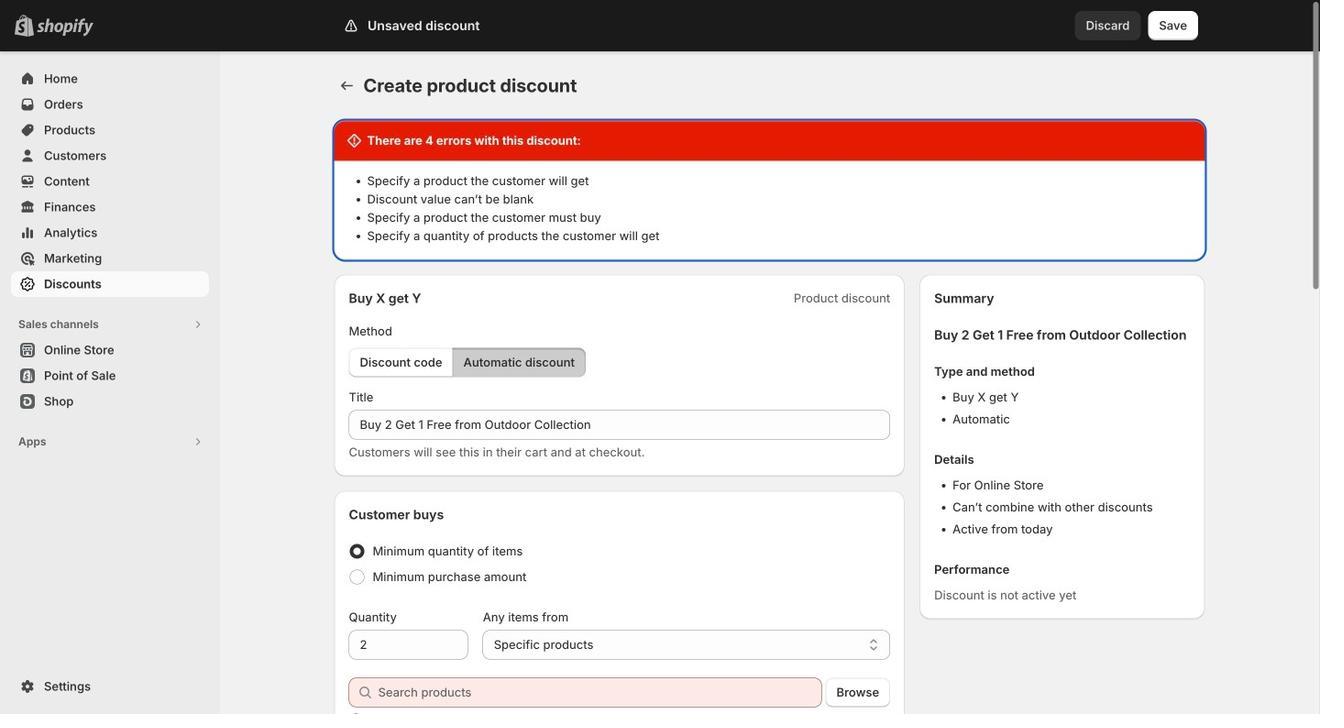 Task type: locate. For each thing, give the bounding box(es) containing it.
None text field
[[349, 410, 891, 440], [349, 631, 468, 660], [349, 410, 891, 440], [349, 631, 468, 660]]

Search products text field
[[378, 678, 822, 708]]

shopify image
[[37, 18, 94, 36]]



Task type: vqa. For each thing, say whether or not it's contained in the screenshot.
Shopify image
yes



